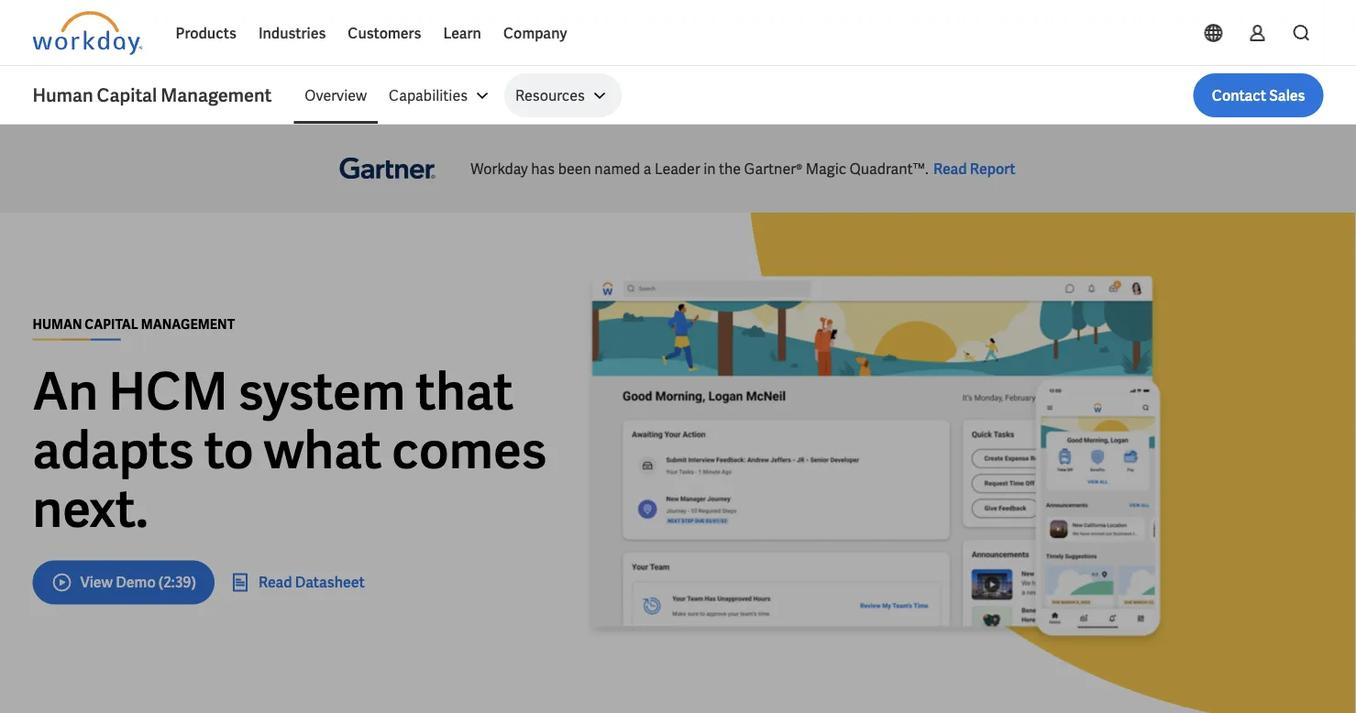Task type: locate. For each thing, give the bounding box(es) containing it.
contact
[[1213, 86, 1267, 105]]

(2:39)
[[159, 573, 196, 593]]

products
[[176, 23, 237, 43]]

menu containing overview
[[294, 73, 622, 117]]

contact sales
[[1213, 86, 1306, 105]]

view demo (2:39) link
[[33, 561, 215, 605]]

resources
[[516, 86, 585, 105]]

leader
[[655, 159, 701, 178]]

magic
[[806, 159, 847, 178]]

quadrant™.
[[850, 159, 929, 178]]

read
[[934, 159, 968, 178], [259, 573, 292, 593]]

learn button
[[432, 11, 493, 55]]

in
[[704, 159, 716, 178]]

list
[[294, 73, 1324, 117]]

0 horizontal spatial read
[[259, 573, 292, 593]]

an hcm system that adapts to what comes next.
[[33, 359, 547, 543]]

capital
[[85, 316, 138, 333]]

an
[[33, 359, 98, 426]]

human
[[33, 316, 82, 333]]

overview
[[305, 86, 367, 105]]

1 vertical spatial read
[[259, 573, 292, 593]]

read datasheet link
[[229, 572, 365, 594]]

human capital management
[[33, 316, 235, 333]]

company button
[[493, 11, 578, 55]]

human capital management
[[33, 83, 272, 107]]

products button
[[165, 11, 248, 55]]

human
[[33, 83, 93, 107]]

view demo (2:39)
[[80, 573, 196, 593]]

a
[[644, 159, 652, 178]]

contact sales link
[[1194, 73, 1324, 117]]

hcm
[[108, 359, 228, 426]]

customers button
[[337, 11, 432, 55]]

industries
[[259, 23, 326, 43]]

datasheet
[[295, 573, 365, 593]]

system
[[238, 359, 406, 426]]

capabilities button
[[378, 73, 505, 117]]

the
[[719, 159, 741, 178]]

next.
[[33, 476, 148, 543]]

workday has been named a leader in the gartner® magic quadrant™. read report
[[471, 159, 1016, 178]]

industries button
[[248, 11, 337, 55]]

read left datasheet
[[259, 573, 292, 593]]

read left report
[[934, 159, 968, 178]]

menu
[[294, 73, 622, 117]]

has
[[531, 159, 555, 178]]

1 horizontal spatial read
[[934, 159, 968, 178]]



Task type: vqa. For each thing, say whether or not it's contained in the screenshot.
human capital management home screen showing suggested tasks, most used apps, and announcements. hcm system image
yes



Task type: describe. For each thing, give the bounding box(es) containing it.
resources button
[[505, 73, 622, 117]]

human capital management link
[[33, 83, 294, 108]]

report
[[970, 159, 1016, 178]]

view
[[80, 573, 113, 593]]

sales
[[1270, 86, 1306, 105]]

overview link
[[294, 73, 378, 117]]

0 vertical spatial read
[[934, 159, 968, 178]]

learn
[[443, 23, 482, 43]]

company
[[504, 23, 567, 43]]

adapts
[[33, 417, 194, 484]]

management
[[161, 83, 272, 107]]

that
[[416, 359, 514, 426]]

workday
[[471, 159, 528, 178]]

human capital management home screen showing suggested tasks, most used apps, and announcements. hcm system image
[[583, 272, 1170, 650]]

management
[[141, 316, 235, 333]]

demo
[[116, 573, 156, 593]]

customers
[[348, 23, 421, 43]]

gartner®
[[745, 159, 803, 178]]

go to the homepage image
[[33, 11, 143, 55]]

gartner logo image
[[319, 125, 456, 213]]

been
[[558, 159, 592, 178]]

to
[[204, 417, 254, 484]]

list containing overview
[[294, 73, 1324, 117]]

capabilities
[[389, 86, 468, 105]]

capital
[[97, 83, 157, 107]]

what
[[264, 417, 382, 484]]

read datasheet
[[259, 573, 365, 593]]

read report link
[[928, 157, 1022, 180]]

named
[[595, 159, 641, 178]]

comes
[[392, 417, 547, 484]]



